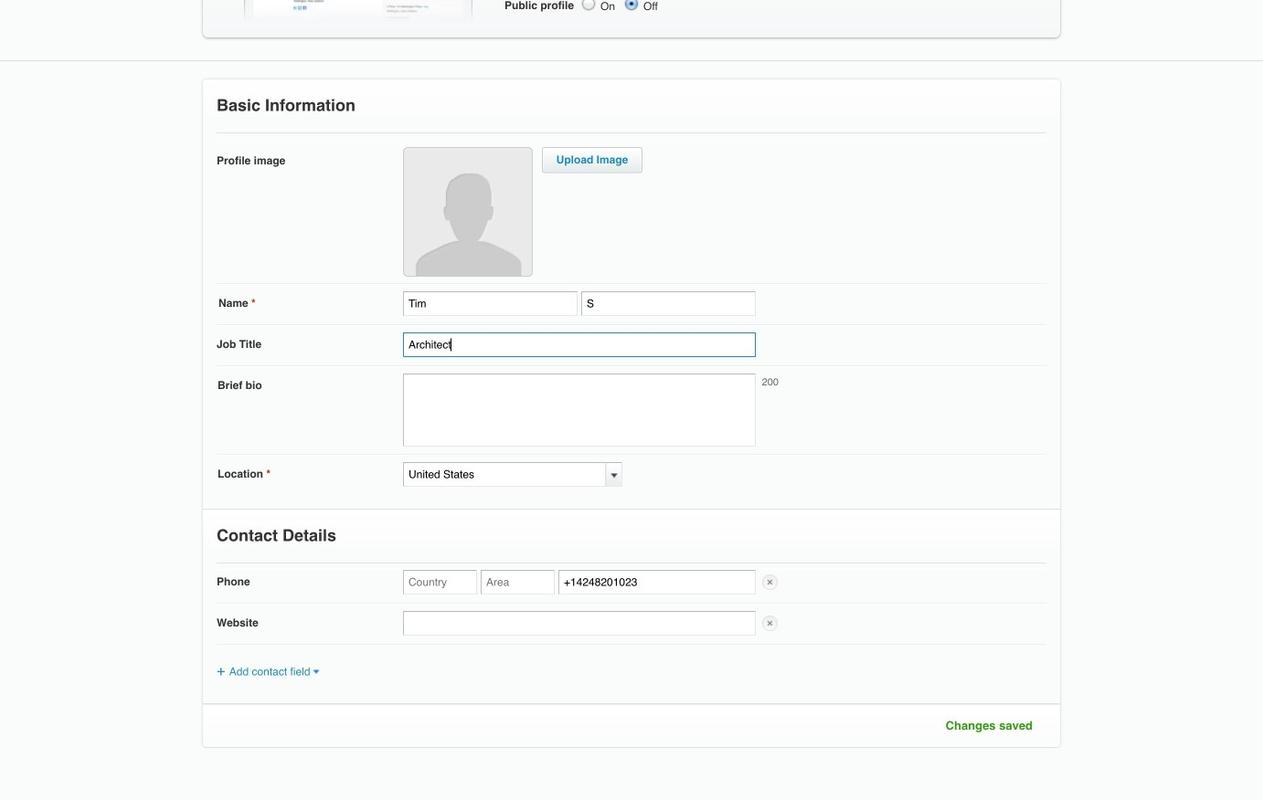 Task type: locate. For each thing, give the bounding box(es) containing it.
None button
[[581, 0, 597, 12], [624, 0, 640, 12], [581, 0, 597, 12], [624, 0, 640, 12]]

el image
[[312, 670, 320, 676]]

None text field
[[403, 333, 756, 357], [403, 374, 756, 447], [403, 463, 606, 487], [403, 333, 756, 357], [403, 374, 756, 447], [403, 463, 606, 487]]

None text field
[[403, 612, 756, 636]]

Last text field
[[581, 292, 756, 316]]

Number text field
[[559, 571, 756, 595]]



Task type: describe. For each thing, give the bounding box(es) containing it.
First text field
[[403, 292, 578, 316]]

Area text field
[[481, 571, 555, 595]]

Country text field
[[403, 571, 477, 595]]



Task type: vqa. For each thing, say whether or not it's contained in the screenshot.
"new"
no



